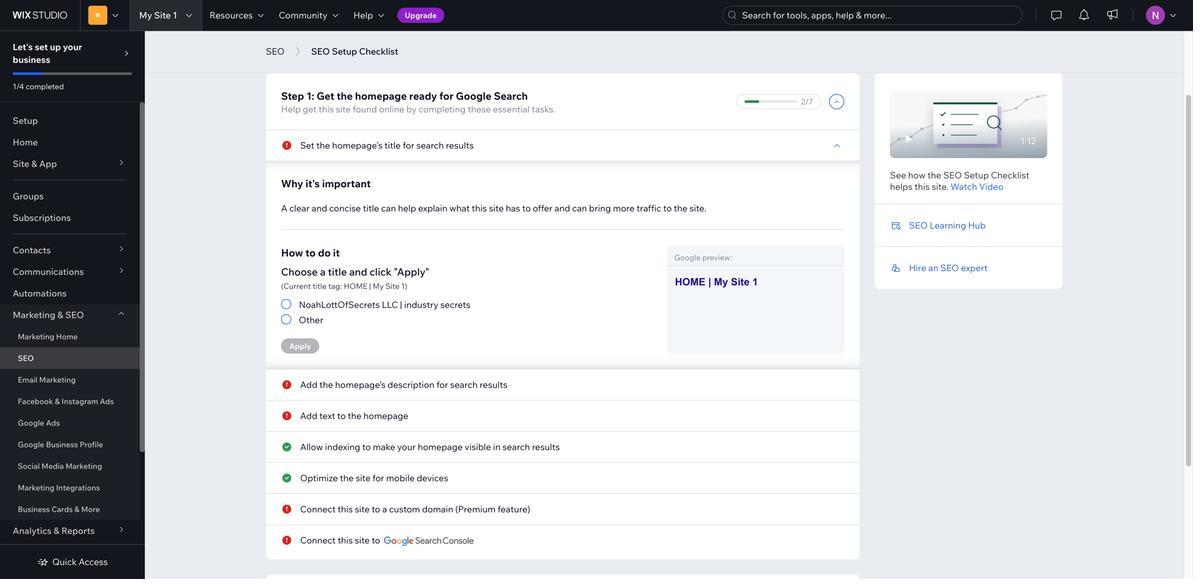 Task type: describe. For each thing, give the bounding box(es) containing it.
media
[[41, 462, 64, 471]]

help button
[[346, 0, 392, 30]]

quick
[[52, 557, 77, 568]]

0 horizontal spatial 1
[[173, 10, 177, 21]]

homepage's for description
[[335, 379, 386, 390]]

completed
[[26, 82, 64, 91]]

preview:
[[702, 253, 732, 262]]

watch video link
[[951, 181, 1004, 193]]

text
[[319, 410, 335, 422]]

0 vertical spatial noahlottofsecrets
[[373, 44, 443, 53]]

up
[[50, 41, 61, 52]]

& for seo
[[57, 309, 63, 321]]

allow
[[300, 442, 323, 453]]

business or brand name : noahlottofsecrets llc
[[281, 44, 458, 53]]

the inside "dropdown button"
[[316, 140, 330, 151]]

choose
[[281, 266, 318, 278]]

2 vertical spatial homepage
[[418, 442, 463, 453]]

site down the preview:
[[731, 276, 750, 288]]

name
[[349, 44, 370, 53]]

automations link
[[0, 283, 140, 304]]

set the homepage's title for search results
[[300, 140, 474, 151]]

more
[[81, 505, 100, 514]]

email marketing link
[[0, 369, 140, 391]]

2 horizontal spatial my
[[714, 276, 728, 288]]

connect for connect this site to a custom domain (premium feature)
[[300, 504, 336, 515]]

analytics & reports
[[13, 525, 95, 537]]

google ads
[[18, 418, 60, 428]]

2 horizontal spatial and
[[555, 203, 570, 214]]

seo up email
[[18, 354, 34, 363]]

to right has
[[522, 203, 531, 214]]

n button
[[80, 0, 130, 30]]

results for add the homepage's description for search results
[[480, 379, 508, 390]]

site for connect this site to
[[355, 535, 370, 546]]

search
[[494, 90, 528, 102]]

title left tag:
[[313, 281, 327, 291]]

this inside dropdown button
[[338, 504, 353, 515]]

search for title
[[416, 140, 444, 151]]

0 horizontal spatial llc
[[382, 299, 398, 310]]

title inside "dropdown button"
[[385, 140, 401, 151]]

seo left name
[[311, 46, 330, 57]]

google for google preview:
[[674, 253, 701, 262]]

seo setup checklist
[[311, 46, 398, 57]]

allow indexing to make your homepage visible in search results
[[300, 442, 560, 453]]

sidebar element
[[0, 30, 145, 579]]

brand
[[325, 44, 347, 53]]

the up text on the left bottom of the page
[[319, 379, 333, 390]]

an
[[928, 262, 938, 274]]

the inside see how the seo setup checklist helps this site.
[[928, 170, 941, 181]]

step 1: get the homepage ready for google search heading
[[281, 88, 556, 104]]

to left make
[[362, 442, 371, 453]]

indexing
[[325, 442, 360, 453]]

social media marketing
[[18, 462, 102, 471]]

found
[[353, 104, 377, 115]]

(premium
[[455, 504, 496, 515]]

setup link
[[0, 110, 140, 132]]

communications button
[[0, 261, 140, 283]]

reports
[[61, 525, 95, 537]]

Search for tools, apps, help & more... field
[[738, 6, 1018, 24]]

search for description
[[450, 379, 478, 390]]

1/4 completed
[[13, 82, 64, 91]]

hire an seo expert link
[[909, 262, 988, 274]]

for inside 'add the homepage's description for search results' dropdown button
[[437, 379, 448, 390]]

the right traffic
[[674, 203, 688, 214]]

clear
[[289, 203, 310, 214]]

n
[[95, 11, 100, 19]]

2/7
[[801, 97, 813, 106]]

app
[[39, 158, 57, 169]]

subscriptions link
[[0, 207, 140, 229]]

watch video
[[951, 181, 1004, 192]]

1 horizontal spatial home
[[56, 332, 78, 342]]

step 1: get the homepage ready for google search help get this site found online by completing these essential tasks.
[[281, 90, 556, 115]]

marketing integrations
[[18, 483, 100, 493]]

1 inside how to do it choose a title and click "apply" (current title tag: home | my site 1 )
[[401, 281, 405, 291]]

connect this site to button
[[300, 535, 380, 546]]

community
[[279, 10, 327, 21]]

google preview:
[[674, 253, 732, 262]]

more
[[613, 203, 635, 214]]

0 horizontal spatial my
[[139, 10, 152, 21]]

for inside 'set the homepage's title for search results' "dropdown button"
[[403, 140, 414, 151]]

what
[[449, 203, 470, 214]]

seo right an
[[940, 262, 959, 274]]

other
[[299, 315, 323, 326]]

visible
[[465, 442, 491, 453]]

do
[[318, 247, 331, 259]]

2 horizontal spatial 1
[[752, 276, 758, 288]]

& inside "link"
[[74, 505, 79, 514]]

feature)
[[498, 504, 530, 515]]

site. inside see how the seo setup checklist helps this site.
[[932, 181, 949, 192]]

site for connect this site to a custom domain (premium feature)
[[355, 504, 370, 515]]

see
[[890, 170, 906, 181]]

google for google ads
[[18, 418, 44, 428]]

by
[[406, 104, 417, 115]]

a inside dropdown button
[[382, 504, 387, 515]]

marketing up integrations
[[66, 462, 102, 471]]

noahlottofsecrets llc | industry secrets
[[299, 299, 471, 310]]

site inside site & app "popup button"
[[13, 158, 29, 169]]

has
[[506, 203, 520, 214]]

"apply"
[[394, 266, 429, 278]]

title right concise
[[363, 203, 379, 214]]

automations
[[13, 288, 67, 299]]

1:
[[306, 90, 314, 102]]

to right traffic
[[663, 203, 672, 214]]

this inside dropdown button
[[338, 535, 353, 546]]

set the homepage's title for search results button
[[300, 140, 474, 151]]

groups
[[13, 191, 44, 202]]

it
[[333, 247, 340, 259]]

video
[[979, 181, 1004, 192]]

analytics & reports button
[[0, 520, 140, 542]]

2 can from the left
[[572, 203, 587, 214]]

quick access
[[52, 557, 108, 568]]

to inside how to do it choose a title and click "apply" (current title tag: home | my site 1 )
[[305, 247, 316, 259]]

google inside step 1: get the homepage ready for google search help get this site found online by completing these essential tasks.
[[456, 90, 492, 102]]

checklist inside see how the seo setup checklist helps this site.
[[991, 170, 1030, 181]]

0 vertical spatial llc
[[445, 44, 458, 53]]

0 horizontal spatial and
[[312, 203, 327, 214]]

my site 1
[[139, 10, 177, 21]]

connect this site to
[[300, 535, 380, 546]]

& for reports
[[54, 525, 59, 537]]

1/4
[[13, 82, 24, 91]]

concise
[[329, 203, 361, 214]]

social media marketing link
[[0, 456, 140, 477]]

option group containing noahlottofsecrets llc | industry secrets
[[281, 297, 567, 327]]

1 vertical spatial business
[[46, 440, 78, 450]]

add the homepage's description for search results button
[[300, 379, 508, 391]]

a clear and concise title can help explain what this site has to offer and can bring more traffic to the site.
[[281, 203, 706, 214]]

add for add the homepage's description for search results
[[300, 379, 317, 390]]

home link
[[0, 132, 140, 153]]

devices
[[417, 473, 448, 484]]

1 can from the left
[[381, 203, 396, 214]]



Task type: vqa. For each thing, say whether or not it's contained in the screenshot.
"won't"
no



Task type: locate. For each thing, give the bounding box(es) containing it.
0 vertical spatial checklist
[[359, 46, 398, 57]]

0 horizontal spatial checklist
[[359, 46, 398, 57]]

search inside "dropdown button"
[[416, 140, 444, 151]]

a down do
[[320, 266, 326, 278]]

home
[[675, 276, 706, 288], [344, 281, 367, 291]]

secrets
[[440, 299, 471, 310]]

1 vertical spatial llc
[[382, 299, 398, 310]]

1 add from the top
[[300, 379, 317, 390]]

to inside dropdown button
[[372, 535, 380, 546]]

1 horizontal spatial results
[[480, 379, 508, 390]]

marketing down automations
[[13, 309, 55, 321]]

1 vertical spatial homepage's
[[335, 379, 386, 390]]

for left mobile
[[373, 473, 384, 484]]

mobile
[[386, 473, 415, 484]]

2 horizontal spatial results
[[532, 442, 560, 453]]

set
[[300, 140, 314, 151]]

home
[[13, 137, 38, 148], [56, 332, 78, 342]]

1 vertical spatial add
[[300, 410, 317, 422]]

site down connect this site to a custom domain (premium feature) dropdown button
[[355, 535, 370, 546]]

& inside "popup button"
[[31, 158, 37, 169]]

& right 'facebook'
[[55, 397, 60, 406]]

facebook & instagram ads
[[18, 397, 114, 406]]

set
[[35, 41, 48, 52]]

the right text on the left bottom of the page
[[348, 410, 362, 422]]

a
[[281, 203, 287, 214]]

essential
[[493, 104, 530, 115]]

resources
[[210, 10, 253, 21]]

important
[[322, 177, 371, 190]]

facebook & instagram ads link
[[0, 391, 140, 412]]

access
[[79, 557, 108, 568]]

0 vertical spatial your
[[63, 41, 82, 52]]

& inside 'link'
[[55, 397, 60, 406]]

traffic
[[637, 203, 661, 214]]

results
[[446, 140, 474, 151], [480, 379, 508, 390], [532, 442, 560, 453]]

results for set the homepage's title for search results
[[446, 140, 474, 151]]

business
[[13, 54, 50, 65]]

setup right the or
[[332, 46, 357, 57]]

my right n button
[[139, 10, 152, 21]]

for right description at the left bottom of the page
[[437, 379, 448, 390]]

it's
[[306, 177, 320, 190]]

google up "social"
[[18, 440, 44, 450]]

0 vertical spatial homepage
[[355, 90, 407, 102]]

marketing home
[[18, 332, 78, 342]]

help
[[398, 203, 416, 214]]

can left "help"
[[381, 203, 396, 214]]

connect inside connect this site to dropdown button
[[300, 535, 336, 546]]

2 vertical spatial business
[[18, 505, 50, 514]]

& for instagram
[[55, 397, 60, 406]]

0 vertical spatial a
[[320, 266, 326, 278]]

0 horizontal spatial ads
[[46, 418, 60, 428]]

google down 'facebook'
[[18, 418, 44, 428]]

site for optimize the site for mobile devices
[[356, 473, 371, 484]]

google business profile
[[18, 440, 103, 450]]

site down indexing
[[356, 473, 371, 484]]

business inside "link"
[[18, 505, 50, 514]]

search right in
[[503, 442, 530, 453]]

0 vertical spatial search
[[416, 140, 444, 151]]

for inside step 1: get the homepage ready for google search help get this site found online by completing these essential tasks.
[[439, 90, 454, 102]]

my inside how to do it choose a title and click "apply" (current title tag: home | my site 1 )
[[373, 281, 384, 291]]

site
[[336, 104, 351, 115], [489, 203, 504, 214], [356, 473, 371, 484], [355, 504, 370, 515], [355, 535, 370, 546]]

& left more
[[74, 505, 79, 514]]

1 horizontal spatial my
[[373, 281, 384, 291]]

0 horizontal spatial help
[[281, 104, 301, 115]]

1 horizontal spatial llc
[[445, 44, 458, 53]]

marketing down "social"
[[18, 483, 54, 493]]

home inside how to do it choose a title and click "apply" (current title tag: home | my site 1 )
[[344, 281, 367, 291]]

the right "set"
[[316, 140, 330, 151]]

for inside "optimize the site for mobile devices" dropdown button
[[373, 473, 384, 484]]

your inside let's set up your business
[[63, 41, 82, 52]]

site left found
[[336, 104, 351, 115]]

bring
[[589, 203, 611, 214]]

0 horizontal spatial your
[[63, 41, 82, 52]]

click
[[370, 266, 392, 278]]

| inside option group
[[400, 299, 402, 310]]

your right the up
[[63, 41, 82, 52]]

optimize the site for mobile devices
[[300, 473, 448, 484]]

to right text on the left bottom of the page
[[337, 410, 346, 422]]

for
[[439, 90, 454, 102], [403, 140, 414, 151], [437, 379, 448, 390], [373, 473, 384, 484]]

homepage up devices
[[418, 442, 463, 453]]

1 vertical spatial site.
[[690, 203, 706, 214]]

title up tag:
[[328, 266, 347, 278]]

0 horizontal spatial home
[[13, 137, 38, 148]]

seo setup checklist button
[[305, 42, 405, 61]]

option group
[[281, 297, 567, 327]]

homepage inside step 1: get the homepage ready for google search help get this site found online by completing these essential tasks.
[[355, 90, 407, 102]]

1 horizontal spatial checklist
[[991, 170, 1030, 181]]

checklist inside button
[[359, 46, 398, 57]]

site inside step 1: get the homepage ready for google search help get this site found online by completing these essential tasks.
[[336, 104, 351, 115]]

1 horizontal spatial site.
[[932, 181, 949, 192]]

1 horizontal spatial search
[[450, 379, 478, 390]]

marketing down marketing & seo
[[18, 332, 54, 342]]

and left click
[[349, 266, 367, 278]]

seo button
[[260, 42, 291, 61]]

1 vertical spatial ads
[[46, 418, 60, 428]]

setup inside "sidebar" element
[[13, 115, 38, 126]]

how to do it choose a title and click "apply" (current title tag: home | my site 1 )
[[281, 247, 429, 291]]

0 horizontal spatial results
[[446, 140, 474, 151]]

site & app button
[[0, 153, 140, 175]]

2 horizontal spatial setup
[[964, 170, 989, 181]]

upgrade
[[405, 10, 437, 20]]

home down google preview:
[[675, 276, 706, 288]]

0 vertical spatial help
[[353, 10, 373, 21]]

1 vertical spatial noahlottofsecrets
[[299, 299, 380, 310]]

site inside dropdown button
[[355, 535, 370, 546]]

marketing for integrations
[[18, 483, 54, 493]]

2 connect from the top
[[300, 535, 336, 546]]

homepage
[[355, 90, 407, 102], [364, 410, 408, 422], [418, 442, 463, 453]]

quick access button
[[37, 557, 108, 568]]

to down connect this site to a custom domain (premium feature) dropdown button
[[372, 535, 380, 546]]

google left the preview:
[[674, 253, 701, 262]]

connect
[[300, 504, 336, 515], [300, 535, 336, 546]]

expert
[[961, 262, 988, 274]]

| down google preview:
[[708, 276, 711, 288]]

& down the business cards & more
[[54, 525, 59, 537]]

site. right traffic
[[690, 203, 706, 214]]

llc up step 1: get the homepage ready for google search heading
[[445, 44, 458, 53]]

0 vertical spatial homepage's
[[332, 140, 383, 151]]

the inside step 1: get the homepage ready for google search help get this site found online by completing these essential tasks.
[[337, 90, 353, 102]]

2 vertical spatial search
[[503, 442, 530, 453]]

the
[[337, 90, 353, 102], [316, 140, 330, 151], [928, 170, 941, 181], [674, 203, 688, 214], [319, 379, 333, 390], [348, 410, 362, 422], [340, 473, 354, 484]]

home inside "link"
[[13, 137, 38, 148]]

setup inside button
[[332, 46, 357, 57]]

explain
[[418, 203, 447, 214]]

&
[[31, 158, 37, 169], [57, 309, 63, 321], [55, 397, 60, 406], [74, 505, 79, 514], [54, 525, 59, 537]]

how
[[908, 170, 926, 181]]

google inside 'link'
[[18, 418, 44, 428]]

1 vertical spatial your
[[397, 442, 416, 453]]

ads right instagram at the left bottom
[[100, 397, 114, 406]]

2 vertical spatial setup
[[964, 170, 989, 181]]

1 vertical spatial search
[[450, 379, 478, 390]]

marketing & seo
[[13, 309, 84, 321]]

1 horizontal spatial 1
[[401, 281, 405, 291]]

for down by
[[403, 140, 414, 151]]

the right how at the right top of the page
[[928, 170, 941, 181]]

why
[[281, 177, 303, 190]]

tag:
[[328, 281, 342, 291]]

seo up watch
[[943, 170, 962, 181]]

)
[[405, 281, 407, 291]]

marketing for &
[[13, 309, 55, 321]]

1 vertical spatial checklist
[[991, 170, 1030, 181]]

my down the preview:
[[714, 276, 728, 288]]

1 vertical spatial homepage
[[364, 410, 408, 422]]

setup inside see how the seo setup checklist helps this site.
[[964, 170, 989, 181]]

setup down 1/4
[[13, 115, 38, 126]]

homepage for to
[[364, 410, 408, 422]]

seo down the automations link
[[65, 309, 84, 321]]

allow indexing to make your homepage visible in search results button
[[300, 442, 560, 453]]

home up the 'site & app'
[[13, 137, 38, 148]]

noahlottofsecrets
[[373, 44, 443, 53], [299, 299, 380, 310]]

site inside how to do it choose a title and click "apply" (current title tag: home | my site 1 )
[[385, 281, 400, 291]]

your inside allow indexing to make your homepage visible in search results dropdown button
[[397, 442, 416, 453]]

1 horizontal spatial and
[[349, 266, 367, 278]]

2 horizontal spatial search
[[503, 442, 530, 453]]

seo learning hub
[[909, 220, 986, 231]]

setup
[[332, 46, 357, 57], [13, 115, 38, 126], [964, 170, 989, 181]]

seo link
[[0, 348, 140, 369]]

connect inside connect this site to a custom domain (premium feature) dropdown button
[[300, 504, 336, 515]]

help up name
[[353, 10, 373, 21]]

& down the automations link
[[57, 309, 63, 321]]

get
[[303, 104, 317, 115]]

1 horizontal spatial can
[[572, 203, 587, 214]]

search down "completing"
[[416, 140, 444, 151]]

my down click
[[373, 281, 384, 291]]

1 horizontal spatial ads
[[100, 397, 114, 406]]

hub
[[968, 220, 986, 231]]

marketing
[[13, 309, 55, 321], [18, 332, 54, 342], [39, 375, 76, 385], [66, 462, 102, 471], [18, 483, 54, 493]]

business left the or
[[281, 44, 314, 53]]

analytics
[[13, 525, 52, 537]]

add text to the homepage
[[300, 410, 408, 422]]

1 vertical spatial home
[[56, 332, 78, 342]]

home down marketing & seo dropdown button
[[56, 332, 78, 342]]

these
[[468, 104, 491, 115]]

& inside dropdown button
[[54, 525, 59, 537]]

the right optimize
[[340, 473, 354, 484]]

homepage's for title
[[332, 140, 383, 151]]

noahlottofsecrets down upgrade button
[[373, 44, 443, 53]]

for up "completing"
[[439, 90, 454, 102]]

results right in
[[532, 442, 560, 453]]

your right make
[[397, 442, 416, 453]]

home right tag:
[[344, 281, 367, 291]]

business up analytics
[[18, 505, 50, 514]]

seo
[[266, 46, 285, 57], [311, 46, 330, 57], [943, 170, 962, 181], [909, 220, 928, 231], [940, 262, 959, 274], [65, 309, 84, 321], [18, 354, 34, 363]]

email
[[18, 375, 37, 385]]

0 horizontal spatial |
[[369, 281, 371, 291]]

this inside step 1: get the homepage ready for google search help get this site found online by completing these essential tasks.
[[319, 104, 334, 115]]

step
[[281, 90, 304, 102]]

0 horizontal spatial setup
[[13, 115, 38, 126]]

site right n button
[[154, 10, 171, 21]]

optimize the site for mobile devices button
[[300, 473, 448, 484]]

1 vertical spatial results
[[480, 379, 508, 390]]

facebook
[[18, 397, 53, 406]]

& left app
[[31, 158, 37, 169]]

can
[[381, 203, 396, 214], [572, 203, 587, 214]]

| down click
[[369, 281, 371, 291]]

and inside how to do it choose a title and click "apply" (current title tag: home | my site 1 )
[[349, 266, 367, 278]]

homepage's inside "dropdown button"
[[332, 140, 383, 151]]

llc
[[445, 44, 458, 53], [382, 299, 398, 310]]

1 vertical spatial setup
[[13, 115, 38, 126]]

business cards & more link
[[0, 499, 140, 520]]

0 vertical spatial results
[[446, 140, 474, 151]]

ads up google business profile
[[46, 418, 60, 428]]

homepage up make
[[364, 410, 408, 422]]

results inside "dropdown button"
[[446, 140, 474, 151]]

1 horizontal spatial setup
[[332, 46, 357, 57]]

watch
[[951, 181, 977, 192]]

and right clear
[[312, 203, 327, 214]]

title down "online" on the left top
[[385, 140, 401, 151]]

llc left industry
[[382, 299, 398, 310]]

noahlottofsecrets down tag:
[[299, 299, 380, 310]]

groups link
[[0, 186, 140, 207]]

add up 'add text to the homepage'
[[300, 379, 317, 390]]

0 vertical spatial setup
[[332, 46, 357, 57]]

help inside button
[[353, 10, 373, 21]]

2 horizontal spatial |
[[708, 276, 711, 288]]

google for google business profile
[[18, 440, 44, 450]]

results up in
[[480, 379, 508, 390]]

seo left the or
[[266, 46, 285, 57]]

help down step
[[281, 104, 301, 115]]

0 vertical spatial business
[[281, 44, 314, 53]]

seo inside see how the seo setup checklist helps this site.
[[943, 170, 962, 181]]

site. left watch
[[932, 181, 949, 192]]

can left bring
[[572, 203, 587, 214]]

offer
[[533, 203, 553, 214]]

add left text on the left bottom of the page
[[300, 410, 317, 422]]

and right offer
[[555, 203, 570, 214]]

business
[[281, 44, 314, 53], [46, 440, 78, 450], [18, 505, 50, 514]]

business for or
[[281, 44, 314, 53]]

1 horizontal spatial a
[[382, 504, 387, 515]]

& inside dropdown button
[[57, 309, 63, 321]]

marketing inside dropdown button
[[13, 309, 55, 321]]

1 horizontal spatial help
[[353, 10, 373, 21]]

0 horizontal spatial can
[[381, 203, 396, 214]]

1 vertical spatial a
[[382, 504, 387, 515]]

0 horizontal spatial a
[[320, 266, 326, 278]]

site left app
[[13, 158, 29, 169]]

homepage for get
[[355, 90, 407, 102]]

2 add from the top
[[300, 410, 317, 422]]

2 vertical spatial results
[[532, 442, 560, 453]]

help inside step 1: get the homepage ready for google search help get this site found online by completing these essential tasks.
[[281, 104, 301, 115]]

marketing for home
[[18, 332, 54, 342]]

to left custom
[[372, 504, 380, 515]]

why it's important
[[281, 177, 371, 190]]

subscriptions
[[13, 212, 71, 223]]

home | my site 1
[[675, 276, 758, 288]]

a inside how to do it choose a title and click "apply" (current title tag: home | my site 1 )
[[320, 266, 326, 278]]

1 horizontal spatial |
[[400, 299, 402, 310]]

homepage's down found
[[332, 140, 383, 151]]

the right get
[[337, 90, 353, 102]]

business for cards
[[18, 505, 50, 514]]

homepage's up 'add text to the homepage'
[[335, 379, 386, 390]]

0 horizontal spatial search
[[416, 140, 444, 151]]

0 horizontal spatial site.
[[690, 203, 706, 214]]

results down "completing"
[[446, 140, 474, 151]]

add for add text to the homepage
[[300, 410, 317, 422]]

site down "optimize the site for mobile devices" dropdown button
[[355, 504, 370, 515]]

site
[[154, 10, 171, 21], [13, 158, 29, 169], [731, 276, 750, 288], [385, 281, 400, 291]]

1 horizontal spatial home
[[675, 276, 706, 288]]

seo learning hub link
[[909, 220, 986, 231]]

search right description at the left bottom of the page
[[450, 379, 478, 390]]

your
[[63, 41, 82, 52], [397, 442, 416, 453]]

0 horizontal spatial home
[[344, 281, 367, 291]]

business up social media marketing
[[46, 440, 78, 450]]

domain
[[422, 504, 453, 515]]

0 vertical spatial add
[[300, 379, 317, 390]]

setup up watch video
[[964, 170, 989, 181]]

1 horizontal spatial your
[[397, 442, 416, 453]]

| inside how to do it choose a title and click "apply" (current title tag: home | my site 1 )
[[369, 281, 371, 291]]

this inside see how the seo setup checklist helps this site.
[[915, 181, 930, 192]]

homepage up "online" on the left top
[[355, 90, 407, 102]]

seo left learning
[[909, 220, 928, 231]]

integrations
[[56, 483, 100, 493]]

help
[[353, 10, 373, 21], [281, 104, 301, 115]]

homepage's inside dropdown button
[[335, 379, 386, 390]]

title
[[385, 140, 401, 151], [363, 203, 379, 214], [328, 266, 347, 278], [313, 281, 327, 291]]

& for app
[[31, 158, 37, 169]]

| left industry
[[400, 299, 402, 310]]

hire
[[909, 262, 926, 274]]

connect this site to a custom domain (premium feature) button
[[300, 504, 530, 515]]

seo inside dropdown button
[[65, 309, 84, 321]]

let's set up your business
[[13, 41, 82, 65]]

1 vertical spatial help
[[281, 104, 301, 115]]

0 vertical spatial ads
[[100, 397, 114, 406]]

0 vertical spatial site.
[[932, 181, 949, 192]]

connect for connect this site to
[[300, 535, 336, 546]]

site left has
[[489, 203, 504, 214]]

a left custom
[[382, 504, 387, 515]]

0 vertical spatial connect
[[300, 504, 336, 515]]

google up "these"
[[456, 90, 492, 102]]

upgrade button
[[397, 8, 444, 23]]

1 vertical spatial connect
[[300, 535, 336, 546]]

optimize
[[300, 473, 338, 484]]

ic google image
[[384, 535, 474, 546]]

marketing up facebook & instagram ads
[[39, 375, 76, 385]]

to left do
[[305, 247, 316, 259]]

0 vertical spatial home
[[13, 137, 38, 148]]

site left )
[[385, 281, 400, 291]]

1 connect from the top
[[300, 504, 336, 515]]



